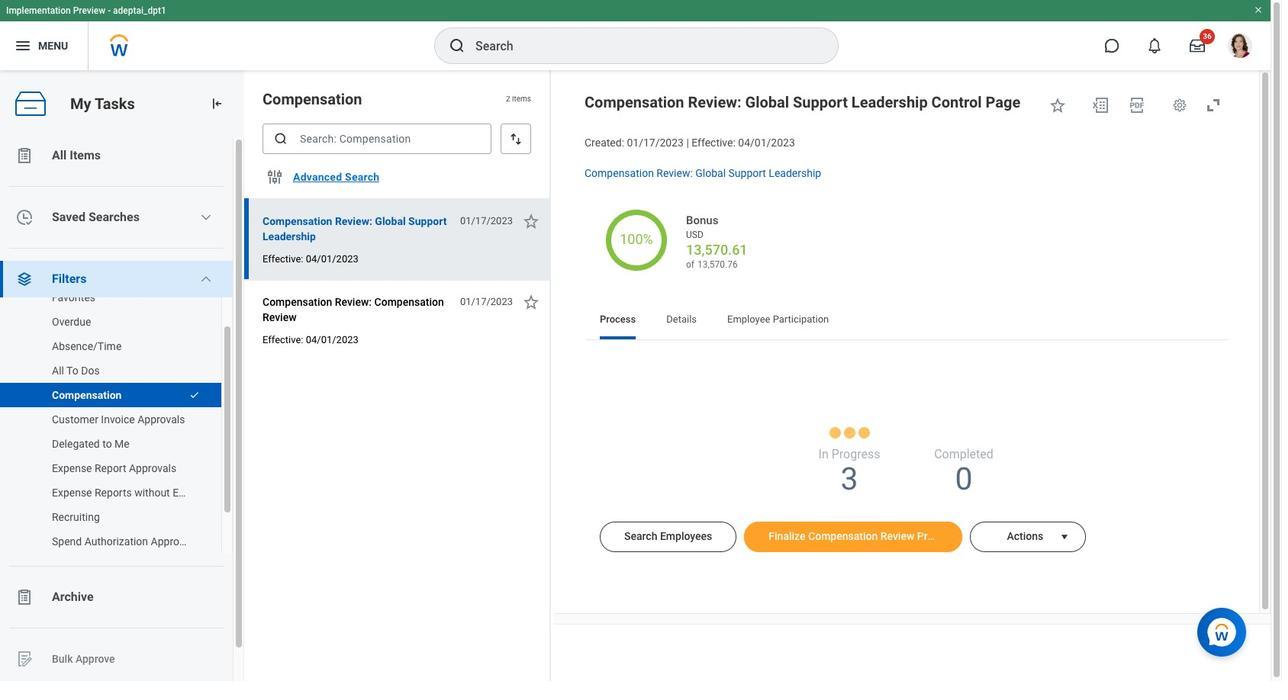 Task type: locate. For each thing, give the bounding box(es) containing it.
2 horizontal spatial global
[[746, 93, 790, 111]]

spend
[[52, 536, 82, 548]]

1 vertical spatial chevron down image
[[200, 273, 213, 286]]

0 vertical spatial review
[[263, 312, 297, 324]]

compensation review: global support leadership inside button
[[263, 215, 447, 243]]

2 horizontal spatial support
[[793, 93, 848, 111]]

in
[[819, 447, 829, 462]]

employee participation
[[728, 314, 829, 325]]

1 vertical spatial 01/17/2023
[[460, 215, 513, 227]]

effective: 04/01/2023 down compensation review: global support leadership button
[[263, 254, 359, 265]]

0 horizontal spatial review
[[263, 312, 297, 324]]

control
[[932, 93, 982, 111]]

1 horizontal spatial global
[[696, 167, 726, 179]]

1 vertical spatial expense
[[52, 487, 92, 499]]

2 effective: 04/01/2023 from the top
[[263, 334, 359, 346]]

1 vertical spatial effective: 04/01/2023
[[263, 334, 359, 346]]

0 horizontal spatial global
[[375, 215, 406, 228]]

leadership left control
[[852, 93, 928, 111]]

2 vertical spatial leadership
[[263, 231, 316, 243]]

approvals
[[138, 414, 185, 426], [129, 463, 177, 475], [151, 536, 198, 548]]

1 expense from the top
[[52, 463, 92, 475]]

finalize compensation review process button
[[745, 522, 963, 553]]

page
[[986, 93, 1021, 111]]

created: 01/17/2023 | effective: 04/01/2023
[[585, 137, 795, 149]]

compensation review: global support leadership down "advanced search"
[[263, 215, 447, 243]]

list
[[0, 137, 244, 682], [0, 283, 233, 582], [600, 352, 1214, 504]]

1 vertical spatial effective:
[[263, 254, 304, 265]]

Search: Compensation text field
[[263, 124, 492, 154]]

expense report approvals
[[52, 463, 177, 475]]

0 horizontal spatial process
[[600, 314, 636, 325]]

leadership inside button
[[263, 231, 316, 243]]

search inside "item list" element
[[345, 171, 380, 183]]

authorization
[[84, 536, 148, 548]]

expense inside button
[[52, 463, 92, 475]]

expense for expense report approvals
[[52, 463, 92, 475]]

review: down compensation review: global support leadership button
[[335, 296, 372, 308]]

13,570.76
[[698, 259, 738, 270]]

approvals for expense report approvals
[[129, 463, 177, 475]]

approvals right "invoice"
[[138, 414, 185, 426]]

2 vertical spatial effective:
[[263, 334, 304, 346]]

0 vertical spatial search image
[[448, 37, 467, 55]]

1 vertical spatial star image
[[522, 212, 541, 231]]

0 vertical spatial approvals
[[138, 414, 185, 426]]

1 vertical spatial all
[[52, 365, 64, 377]]

2 all from the top
[[52, 365, 64, 377]]

compensation button
[[0, 380, 182, 411]]

0 horizontal spatial search image
[[273, 131, 289, 147]]

actions
[[1007, 530, 1044, 543]]

2 expense from the top
[[52, 487, 92, 499]]

1 horizontal spatial support
[[729, 167, 767, 179]]

compensation
[[263, 90, 362, 108], [585, 93, 685, 111], [585, 167, 654, 179], [263, 215, 332, 228], [263, 296, 332, 308], [375, 296, 444, 308], [52, 389, 122, 402], [809, 530, 878, 543]]

absence/time
[[52, 341, 122, 353]]

04/01/2023 for support
[[306, 254, 359, 265]]

global
[[746, 93, 790, 111], [696, 167, 726, 179], [375, 215, 406, 228]]

01/17/2023
[[627, 137, 684, 149], [460, 215, 513, 227], [460, 296, 513, 308]]

details
[[667, 314, 697, 325]]

all left items
[[52, 148, 67, 163]]

configure image
[[266, 168, 284, 186]]

0 vertical spatial search
[[345, 171, 380, 183]]

1 horizontal spatial leadership
[[769, 167, 822, 179]]

0 vertical spatial effective: 04/01/2023
[[263, 254, 359, 265]]

fullscreen image
[[1205, 96, 1223, 115]]

0 horizontal spatial leadership
[[263, 231, 316, 243]]

chevron down image
[[200, 212, 213, 224], [200, 273, 213, 286]]

1 chevron down image from the top
[[200, 212, 213, 224]]

04/01/2023
[[739, 137, 795, 149], [306, 254, 359, 265], [306, 334, 359, 346]]

star image
[[1049, 96, 1068, 115], [522, 212, 541, 231], [522, 293, 541, 312]]

preview
[[73, 5, 106, 16]]

employees
[[660, 530, 713, 543]]

usd
[[686, 230, 704, 241]]

implementation preview -   adeptai_dpt1
[[6, 5, 166, 16]]

Search Workday  search field
[[476, 29, 807, 63]]

01/17/2023 for compensation review: compensation review
[[460, 296, 513, 308]]

01/17/2023 for compensation review: global support leadership
[[460, 215, 513, 227]]

review:
[[688, 93, 742, 111], [657, 167, 693, 179], [335, 215, 373, 228], [335, 296, 372, 308]]

1 vertical spatial review
[[881, 530, 915, 543]]

all for all items
[[52, 148, 67, 163]]

2 vertical spatial support
[[409, 215, 447, 228]]

view printable version (pdf) image
[[1129, 96, 1147, 115]]

process down '0'
[[918, 530, 957, 543]]

leadership down 'compensation review: global support leadership control page'
[[769, 167, 822, 179]]

1 vertical spatial compensation review: global support leadership
[[263, 215, 447, 243]]

global inside button
[[375, 215, 406, 228]]

1 vertical spatial approvals
[[129, 463, 177, 475]]

notifications large image
[[1148, 38, 1163, 53]]

leadership down configure icon
[[263, 231, 316, 243]]

search
[[345, 171, 380, 183], [625, 530, 658, 543]]

search left employees
[[625, 530, 658, 543]]

2 vertical spatial global
[[375, 215, 406, 228]]

dos
[[81, 365, 100, 377]]

effective: 04/01/2023 for compensation review: compensation review
[[263, 334, 359, 346]]

3
[[841, 461, 859, 498]]

1 vertical spatial global
[[696, 167, 726, 179]]

all left to
[[52, 365, 64, 377]]

0 vertical spatial global
[[746, 93, 790, 111]]

approvals up without
[[129, 463, 177, 475]]

-
[[108, 5, 111, 16]]

effective:
[[692, 137, 736, 149], [263, 254, 304, 265], [263, 334, 304, 346]]

all to dos button
[[0, 356, 206, 386]]

effective: 04/01/2023 down the compensation review: compensation review
[[263, 334, 359, 346]]

review
[[263, 312, 297, 324], [881, 530, 915, 543]]

overdue
[[52, 316, 91, 328]]

search employees button
[[600, 522, 737, 553]]

0 vertical spatial chevron down image
[[200, 212, 213, 224]]

recruiting button
[[0, 502, 206, 533]]

2 vertical spatial 01/17/2023
[[460, 296, 513, 308]]

approvals down without
[[151, 536, 198, 548]]

approvals inside button
[[129, 463, 177, 475]]

profile logan mcneil image
[[1229, 34, 1253, 61]]

0 horizontal spatial compensation review: global support leadership
[[263, 215, 447, 243]]

1 horizontal spatial review
[[881, 530, 915, 543]]

2 vertical spatial 04/01/2023
[[306, 334, 359, 346]]

0 vertical spatial compensation review: global support leadership
[[585, 167, 822, 179]]

1 horizontal spatial process
[[918, 530, 957, 543]]

list containing favorites
[[0, 283, 233, 582]]

1 vertical spatial 04/01/2023
[[306, 254, 359, 265]]

2 vertical spatial approvals
[[151, 536, 198, 548]]

compensation review: compensation review
[[263, 296, 444, 324]]

leadership
[[852, 93, 928, 111], [769, 167, 822, 179], [263, 231, 316, 243]]

1 vertical spatial support
[[729, 167, 767, 179]]

process left details
[[600, 314, 636, 325]]

search down search: compensation text field
[[345, 171, 380, 183]]

0 vertical spatial expense
[[52, 463, 92, 475]]

0 horizontal spatial support
[[409, 215, 447, 228]]

04/01/2023 down 'compensation review: global support leadership control page'
[[739, 137, 795, 149]]

0 vertical spatial 04/01/2023
[[739, 137, 795, 149]]

list inside my tasks element
[[0, 283, 233, 582]]

to
[[102, 438, 112, 451]]

2
[[506, 95, 511, 103]]

all
[[52, 148, 67, 163], [52, 365, 64, 377]]

expense inside "button"
[[52, 487, 92, 499]]

to
[[67, 365, 78, 377]]

1 effective: 04/01/2023 from the top
[[263, 254, 359, 265]]

compensation review: global support leadership down created: 01/17/2023 | effective: 04/01/2023
[[585, 167, 822, 179]]

expense up recruiting
[[52, 487, 92, 499]]

1 all from the top
[[52, 148, 67, 163]]

process
[[600, 314, 636, 325], [918, 530, 957, 543]]

1 horizontal spatial compensation review: global support leadership
[[585, 167, 822, 179]]

all items button
[[0, 137, 233, 174]]

effective: 04/01/2023
[[263, 254, 359, 265], [263, 334, 359, 346]]

04/01/2023 down the compensation review: compensation review
[[306, 334, 359, 346]]

2 horizontal spatial leadership
[[852, 93, 928, 111]]

review: up created: 01/17/2023 | effective: 04/01/2023
[[688, 93, 742, 111]]

1 vertical spatial search image
[[273, 131, 289, 147]]

review inside button
[[881, 530, 915, 543]]

1 vertical spatial process
[[918, 530, 957, 543]]

archive button
[[0, 580, 233, 616]]

sort image
[[509, 131, 524, 147]]

delegated
[[52, 438, 100, 451]]

2 vertical spatial star image
[[522, 293, 541, 312]]

delegated to me button
[[0, 429, 206, 460]]

1 horizontal spatial search
[[625, 530, 658, 543]]

0 horizontal spatial search
[[345, 171, 380, 183]]

tab list
[[585, 303, 1229, 339]]

04/01/2023 down compensation review: global support leadership button
[[306, 254, 359, 265]]

finalize compensation review process
[[769, 530, 957, 543]]

expense down "delegated"
[[52, 463, 92, 475]]

caret down image
[[1056, 532, 1075, 544]]

search image
[[448, 37, 467, 55], [273, 131, 289, 147]]

support inside compensation review: global support leadership link
[[729, 167, 767, 179]]

0 vertical spatial all
[[52, 148, 67, 163]]

2 chevron down image from the top
[[200, 273, 213, 286]]

all items
[[52, 148, 101, 163]]



Task type: describe. For each thing, give the bounding box(es) containing it.
search employees
[[625, 530, 713, 543]]

36 button
[[1181, 29, 1216, 63]]

compensation inside my tasks element
[[52, 389, 122, 402]]

chevron down image for saved searches
[[200, 212, 213, 224]]

0 vertical spatial star image
[[1049, 96, 1068, 115]]

check image
[[189, 390, 200, 401]]

exceptions
[[173, 487, 225, 499]]

spend authorization approvals
[[52, 536, 198, 548]]

favorites button
[[0, 283, 206, 313]]

tasks
[[95, 94, 135, 113]]

advanced search button
[[287, 162, 386, 192]]

expense for expense reports without exceptions
[[52, 487, 92, 499]]

in progress 3
[[819, 447, 881, 498]]

bonus
[[686, 214, 719, 228]]

0 vertical spatial effective:
[[692, 137, 736, 149]]

implementation
[[6, 5, 71, 16]]

13,570.61
[[686, 242, 748, 258]]

0 list item
[[907, 446, 1022, 498]]

customer invoice approvals
[[52, 414, 185, 426]]

process inside button
[[918, 530, 957, 543]]

filters button
[[0, 261, 233, 298]]

compensation review: compensation review button
[[263, 293, 452, 327]]

finalize
[[769, 530, 806, 543]]

archive
[[52, 590, 94, 605]]

recruiting
[[52, 512, 100, 524]]

100%
[[620, 231, 653, 247]]

1 vertical spatial search
[[625, 530, 658, 543]]

employee
[[728, 314, 771, 325]]

review inside the compensation review: compensation review
[[263, 312, 297, 324]]

justify image
[[14, 37, 32, 55]]

gear image
[[1173, 98, 1188, 113]]

transformation import image
[[209, 96, 224, 111]]

effective: for compensation review: compensation review
[[263, 334, 304, 346]]

saved searches
[[52, 210, 140, 224]]

customer
[[52, 414, 98, 426]]

star image for compensation review: compensation review
[[522, 293, 541, 312]]

perspective image
[[15, 270, 34, 289]]

1 horizontal spatial search image
[[448, 37, 467, 55]]

customer invoice approvals button
[[0, 405, 206, 435]]

progress
[[832, 447, 881, 462]]

adeptai_dpt1
[[113, 5, 166, 16]]

my tasks
[[70, 94, 135, 113]]

menu button
[[0, 21, 88, 70]]

approvals for spend authorization approvals
[[151, 536, 198, 548]]

3 group
[[793, 352, 907, 498]]

compensation review: global support leadership control page
[[585, 93, 1021, 111]]

overdue button
[[0, 307, 206, 338]]

reports
[[95, 487, 132, 499]]

actions button
[[971, 522, 1056, 553]]

approve
[[76, 653, 115, 666]]

effective: 04/01/2023 for compensation review: global support leadership
[[263, 254, 359, 265]]

clock check image
[[15, 208, 34, 227]]

my tasks element
[[0, 70, 244, 682]]

of
[[686, 259, 695, 270]]

support inside compensation review: global support leadership button
[[409, 215, 447, 228]]

item list element
[[244, 70, 551, 682]]

compensation inside button
[[809, 530, 878, 543]]

menu
[[38, 39, 68, 52]]

participation
[[773, 314, 829, 325]]

filters
[[52, 272, 87, 286]]

review: down |
[[657, 167, 693, 179]]

1 vertical spatial leadership
[[769, 167, 822, 179]]

bulk approve link
[[0, 641, 233, 678]]

all for all to dos
[[52, 365, 64, 377]]

list containing all items
[[0, 137, 244, 682]]

my
[[70, 94, 91, 113]]

close environment banner image
[[1255, 5, 1264, 15]]

compensation review: global support leadership link
[[585, 164, 822, 179]]

rename image
[[15, 651, 34, 669]]

spend authorization approvals button
[[0, 527, 206, 557]]

delegated to me
[[52, 438, 130, 451]]

bulk
[[52, 653, 73, 666]]

bonus usd 13,570.61 of 13,570.76
[[686, 214, 748, 270]]

0 vertical spatial leadership
[[852, 93, 928, 111]]

expense reports without exceptions button
[[0, 478, 225, 509]]

absence/time button
[[0, 331, 206, 362]]

star image for compensation review: global support leadership
[[522, 212, 541, 231]]

inbox large image
[[1190, 38, 1206, 53]]

|
[[687, 137, 689, 149]]

expense reports without exceptions
[[52, 487, 225, 499]]

clipboard image
[[15, 147, 34, 165]]

2 items
[[506, 95, 531, 103]]

36
[[1204, 32, 1212, 40]]

advanced search
[[293, 171, 380, 183]]

advanced
[[293, 171, 342, 183]]

0 vertical spatial 01/17/2023
[[627, 137, 684, 149]]

compensation review: global support leadership button
[[263, 212, 452, 246]]

created:
[[585, 137, 625, 149]]

effective: for compensation review: global support leadership
[[263, 254, 304, 265]]

0 vertical spatial support
[[793, 93, 848, 111]]

3 list item
[[793, 446, 907, 498]]

saved searches button
[[0, 199, 233, 236]]

saved
[[52, 210, 85, 224]]

searches
[[89, 210, 140, 224]]

review: inside the compensation review: compensation review
[[335, 296, 372, 308]]

all to dos
[[52, 365, 100, 377]]

items
[[512, 95, 531, 103]]

clipboard image
[[15, 589, 34, 607]]

without
[[135, 487, 170, 499]]

items
[[70, 148, 101, 163]]

review: down "advanced search"
[[335, 215, 373, 228]]

favorites
[[52, 292, 95, 304]]

approvals for customer invoice approvals
[[138, 414, 185, 426]]

bulk approve
[[52, 653, 115, 666]]

04/01/2023 for review
[[306, 334, 359, 346]]

export to excel image
[[1092, 96, 1110, 115]]

chevron down image for filters
[[200, 273, 213, 286]]

tab list containing process
[[585, 303, 1229, 339]]

report
[[95, 463, 126, 475]]

expense report approvals button
[[0, 454, 206, 484]]

0
[[956, 461, 973, 498]]

completed 0
[[935, 447, 994, 498]]

invoice
[[101, 414, 135, 426]]

0 vertical spatial process
[[600, 314, 636, 325]]

list containing 3
[[600, 352, 1214, 504]]

menu banner
[[0, 0, 1271, 70]]



Task type: vqa. For each thing, say whether or not it's contained in the screenshot.
JOB to the middle
no



